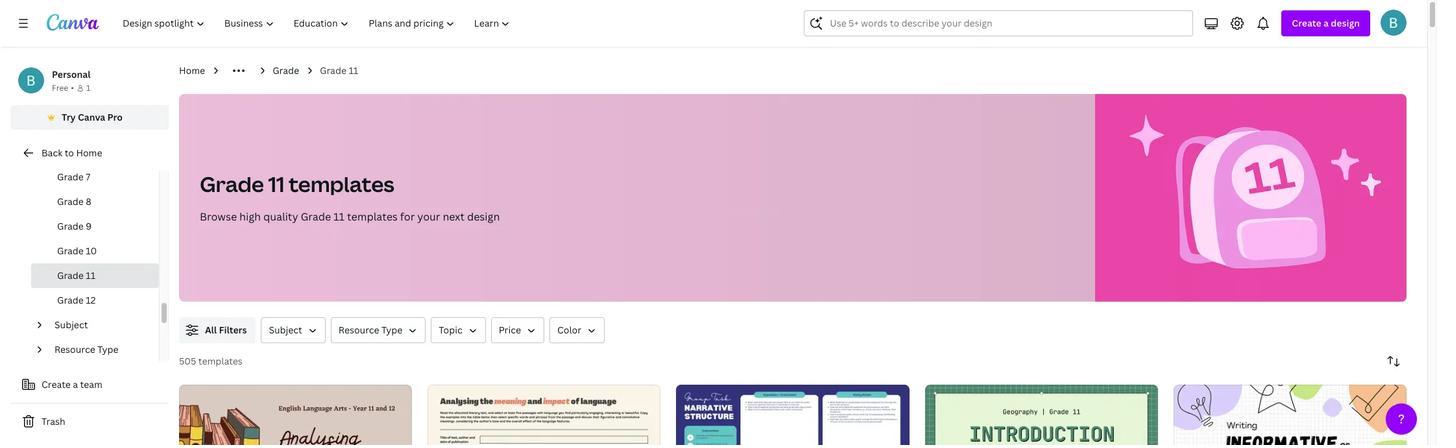 Task type: vqa. For each thing, say whether or not it's contained in the screenshot.
Letterheads link
no



Task type: describe. For each thing, give the bounding box(es) containing it.
english analysing themes and ideas presentation beige pink lined style image
[[179, 385, 412, 445]]

price
[[499, 324, 521, 336]]

a for design
[[1324, 17, 1329, 29]]

for
[[400, 210, 415, 224]]

browse high quality grade 11 templates for your next design
[[200, 210, 500, 224]]

all filters button
[[179, 317, 256, 343]]

grade 10 link
[[31, 239, 159, 264]]

0 vertical spatial home
[[179, 64, 205, 77]]

1
[[86, 82, 90, 93]]

pro
[[107, 111, 123, 123]]

0 vertical spatial templates
[[289, 170, 395, 198]]

resource for the left "resource type" button
[[55, 343, 95, 356]]

8
[[86, 195, 91, 208]]

to
[[65, 147, 74, 159]]

505
[[179, 355, 196, 367]]

trash
[[42, 415, 65, 428]]

price button
[[491, 317, 545, 343]]

your
[[418, 210, 440, 224]]

free •
[[52, 82, 74, 93]]

505 templates
[[179, 355, 243, 367]]

1 vertical spatial templates
[[347, 210, 398, 224]]

11 down grade 11 templates
[[334, 210, 345, 224]]

analysing language features english worksheet cream peach modern simple image
[[428, 385, 661, 445]]

0 vertical spatial type
[[382, 324, 403, 336]]

canva
[[78, 111, 105, 123]]

create a team button
[[10, 372, 169, 398]]

create a design button
[[1282, 10, 1371, 36]]

1 horizontal spatial grade 11
[[320, 64, 359, 77]]

home link
[[179, 64, 205, 78]]

grade 9
[[57, 220, 92, 232]]

create a design
[[1293, 17, 1361, 29]]

grade 7
[[57, 171, 90, 183]]

create for create a team
[[42, 378, 71, 391]]

free
[[52, 82, 68, 93]]

topic
[[439, 324, 463, 336]]

grade 8
[[57, 195, 91, 208]]

a for team
[[73, 378, 78, 391]]

7
[[86, 171, 90, 183]]

2 vertical spatial templates
[[198, 355, 243, 367]]

1 horizontal spatial subject
[[269, 324, 302, 336]]



Task type: locate. For each thing, give the bounding box(es) containing it.
0 horizontal spatial type
[[97, 343, 118, 356]]

1 horizontal spatial a
[[1324, 17, 1329, 29]]

Sort by button
[[1381, 349, 1407, 375]]

grade 7 link
[[31, 165, 159, 190]]

back to home link
[[10, 140, 169, 166]]

11 down top level navigation element
[[349, 64, 359, 77]]

color
[[558, 324, 582, 336]]

filters
[[219, 324, 247, 336]]

1 vertical spatial a
[[73, 378, 78, 391]]

1 vertical spatial type
[[97, 343, 118, 356]]

1 horizontal spatial resource type button
[[331, 317, 426, 343]]

grade 11 down top level navigation element
[[320, 64, 359, 77]]

grade 11 up "grade 12"
[[57, 269, 96, 282]]

subject down "grade 12"
[[55, 319, 88, 331]]

back
[[42, 147, 62, 159]]

all
[[205, 324, 217, 336]]

1 horizontal spatial design
[[1332, 17, 1361, 29]]

create a team
[[42, 378, 102, 391]]

1 vertical spatial resource
[[55, 343, 95, 356]]

type left topic
[[382, 324, 403, 336]]

all filters
[[205, 324, 247, 336]]

templates down all filters button at the bottom left of the page
[[198, 355, 243, 367]]

templates
[[289, 170, 395, 198], [347, 210, 398, 224], [198, 355, 243, 367]]

grade 9 link
[[31, 214, 159, 239]]

0 horizontal spatial subject button
[[49, 313, 151, 338]]

create
[[1293, 17, 1322, 29], [42, 378, 71, 391]]

1 horizontal spatial create
[[1293, 17, 1322, 29]]

grade 11 templates
[[200, 170, 395, 198]]

create for create a design
[[1293, 17, 1322, 29]]

design inside dropdown button
[[1332, 17, 1361, 29]]

11 up quality
[[268, 170, 285, 198]]

grade 10
[[57, 245, 97, 257]]

create inside dropdown button
[[1293, 17, 1322, 29]]

0 vertical spatial resource type
[[339, 324, 403, 336]]

0 horizontal spatial a
[[73, 378, 78, 391]]

green gridded geography quiz presentation image
[[925, 385, 1159, 445]]

12
[[86, 294, 96, 306]]

0 vertical spatial a
[[1324, 17, 1329, 29]]

1 horizontal spatial resource
[[339, 324, 379, 336]]

resource
[[339, 324, 379, 336], [55, 343, 95, 356]]

grade 12 link
[[31, 288, 159, 313]]

subject right filters
[[269, 324, 302, 336]]

0 horizontal spatial grade 11
[[57, 269, 96, 282]]

next
[[443, 210, 465, 224]]

11
[[349, 64, 359, 77], [268, 170, 285, 198], [334, 210, 345, 224], [86, 269, 96, 282]]

brad klo image
[[1381, 10, 1407, 36]]

back to home
[[42, 147, 102, 159]]

try canva pro
[[62, 111, 123, 123]]

high
[[240, 210, 261, 224]]

1 vertical spatial resource type
[[55, 343, 118, 356]]

personal
[[52, 68, 91, 80]]

1 horizontal spatial resource type
[[339, 324, 403, 336]]

subject
[[55, 319, 88, 331], [269, 324, 302, 336]]

resource for the right "resource type" button
[[339, 324, 379, 336]]

1 horizontal spatial type
[[382, 324, 403, 336]]

templates up browse high quality grade 11 templates for your next design
[[289, 170, 395, 198]]

team
[[80, 378, 102, 391]]

None search field
[[804, 10, 1194, 36]]

1 horizontal spatial subject button
[[261, 317, 326, 343]]

1 vertical spatial create
[[42, 378, 71, 391]]

type
[[382, 324, 403, 336], [97, 343, 118, 356]]

0 horizontal spatial resource
[[55, 343, 95, 356]]

0 vertical spatial design
[[1332, 17, 1361, 29]]

•
[[71, 82, 74, 93]]

subject button
[[49, 313, 151, 338], [261, 317, 326, 343]]

topic button
[[431, 317, 486, 343]]

1 vertical spatial design
[[467, 210, 500, 224]]

0 horizontal spatial subject
[[55, 319, 88, 331]]

try
[[62, 111, 76, 123]]

english narrative structure group worksheet in blue turquoise bright illustrative image
[[677, 385, 910, 445]]

1 horizontal spatial home
[[179, 64, 205, 77]]

0 horizontal spatial design
[[467, 210, 500, 224]]

grade inside "link"
[[57, 294, 84, 306]]

9
[[86, 220, 92, 232]]

type up team
[[97, 343, 118, 356]]

Search search field
[[830, 11, 1186, 36]]

10
[[86, 245, 97, 257]]

0 vertical spatial resource
[[339, 324, 379, 336]]

try canva pro button
[[10, 105, 169, 130]]

subject button right filters
[[261, 317, 326, 343]]

home
[[179, 64, 205, 77], [76, 147, 102, 159]]

grade 8 link
[[31, 190, 159, 214]]

color button
[[550, 317, 605, 343]]

0 horizontal spatial resource type
[[55, 343, 118, 356]]

design
[[1332, 17, 1361, 29], [467, 210, 500, 224]]

0 vertical spatial create
[[1293, 17, 1322, 29]]

design right next
[[467, 210, 500, 224]]

a inside create a design dropdown button
[[1324, 17, 1329, 29]]

design left 'brad klo' image
[[1332, 17, 1361, 29]]

resource type button
[[331, 317, 426, 343], [49, 338, 151, 362]]

0 horizontal spatial home
[[76, 147, 102, 159]]

grade 12
[[57, 294, 96, 306]]

1 vertical spatial home
[[76, 147, 102, 159]]

templates left for
[[347, 210, 398, 224]]

writing informative or explanatory texts english presentation in colorful pastel doodle style image
[[1174, 385, 1407, 445]]

a inside create a team button
[[73, 378, 78, 391]]

home inside the back to home "link"
[[76, 147, 102, 159]]

grade 11
[[320, 64, 359, 77], [57, 269, 96, 282]]

subject button down 12 in the left of the page
[[49, 313, 151, 338]]

browse
[[200, 210, 237, 224]]

0 vertical spatial grade 11
[[320, 64, 359, 77]]

trash link
[[10, 409, 169, 435]]

1 vertical spatial grade 11
[[57, 269, 96, 282]]

create inside button
[[42, 378, 71, 391]]

quality
[[263, 210, 298, 224]]

11 up 12 in the left of the page
[[86, 269, 96, 282]]

top level navigation element
[[114, 10, 522, 36]]

resource type
[[339, 324, 403, 336], [55, 343, 118, 356]]

0 horizontal spatial create
[[42, 378, 71, 391]]

grade
[[273, 64, 299, 77], [320, 64, 347, 77], [200, 170, 264, 198], [57, 171, 84, 183], [57, 195, 84, 208], [301, 210, 331, 224], [57, 220, 84, 232], [57, 245, 84, 257], [57, 269, 84, 282], [57, 294, 84, 306]]

a
[[1324, 17, 1329, 29], [73, 378, 78, 391]]

0 horizontal spatial resource type button
[[49, 338, 151, 362]]



